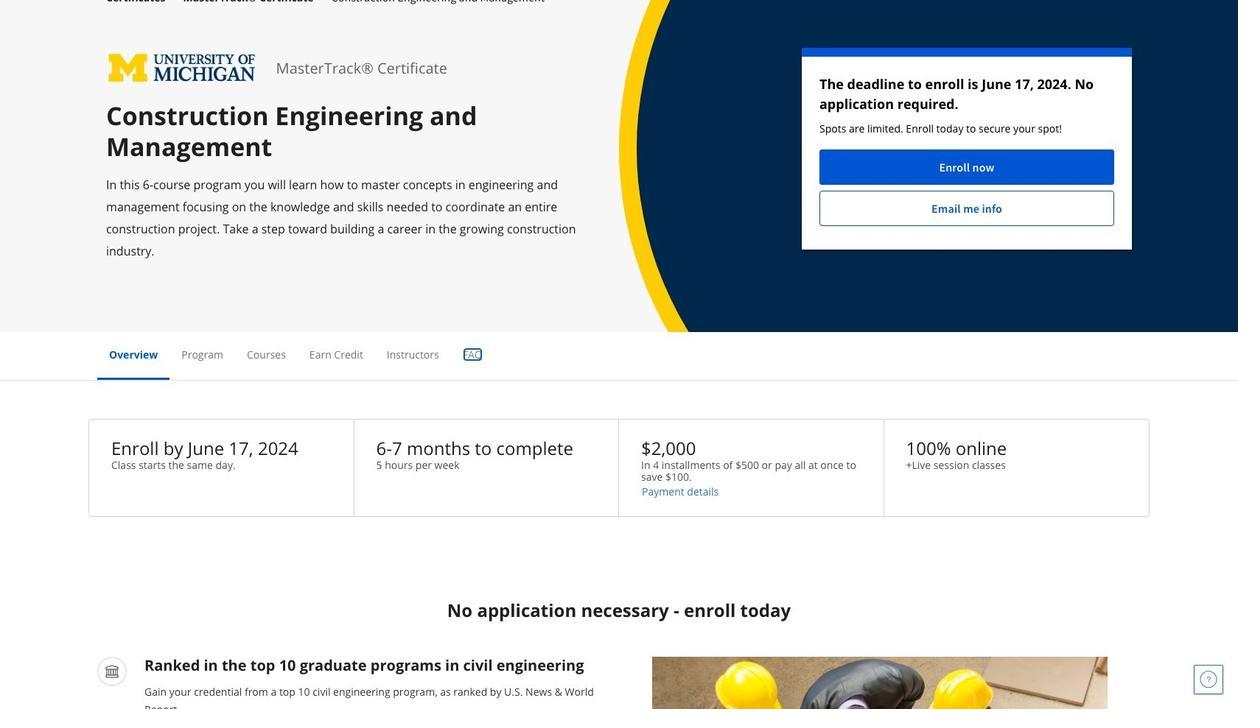 Task type: vqa. For each thing, say whether or not it's contained in the screenshot.
GettyImages-171573756 (1)
yes



Task type: describe. For each thing, give the bounding box(es) containing it.
help center image
[[1200, 671, 1217, 689]]



Task type: locate. For each thing, give the bounding box(es) containing it.
status
[[802, 48, 1132, 250]]

university of michigan image
[[106, 48, 258, 88]]

certificate menu element
[[97, 332, 1141, 380]]

gettyimages-171573756 (1) image
[[652, 658, 1108, 710]]



